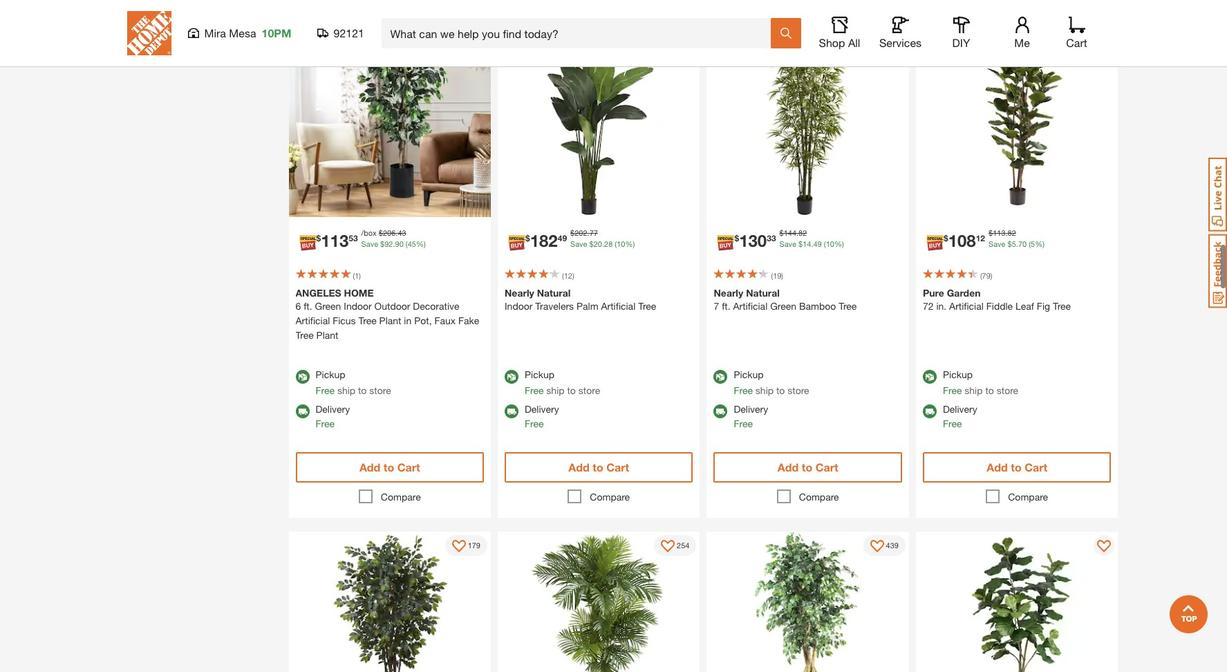 Task type: locate. For each thing, give the bounding box(es) containing it.
1 ft. from the left
[[304, 300, 312, 312]]

%) inside $ 144 . 82 save $ 14 . 49 ( 10 %)
[[835, 240, 844, 249]]

3 delivery from the left
[[734, 403, 769, 415]]

green down angeles
[[315, 300, 341, 312]]

add to cart button for 130
[[714, 452, 903, 483]]

ft.
[[304, 300, 312, 312], [722, 300, 731, 312]]

save inside $ 113 . 82 save $ 5 . 70 ( 5 %)
[[989, 240, 1006, 249]]

add
[[360, 461, 381, 474], [569, 461, 590, 474], [778, 461, 799, 474], [987, 461, 1008, 474]]

$ 144 . 82 save $ 14 . 49 ( 10 %)
[[780, 228, 844, 249]]

bamboo
[[800, 300, 837, 312]]

nearly up '7'
[[714, 287, 744, 299]]

19
[[773, 271, 782, 280]]

natural inside nearly natural indoor travelers palm artificial tree
[[537, 287, 571, 299]]

3 %) from the left
[[835, 240, 844, 249]]

1 horizontal spatial 49
[[814, 240, 822, 249]]

2 green from the left
[[771, 300, 797, 312]]

1 ) from the left
[[359, 271, 361, 280]]

2 display image from the left
[[661, 540, 675, 554]]

10
[[617, 240, 626, 249], [826, 240, 835, 249]]

1 horizontal spatial plant
[[379, 315, 402, 326]]

artificial inside pure garden 72 in. artificial fiddle leaf fig tree
[[950, 300, 984, 312]]

6 ft. artificial multi-trunk silk ficus tree image
[[707, 532, 910, 672]]

( right the 90
[[406, 240, 408, 249]]

available for pickup image for 130
[[714, 370, 728, 384]]

nearly inside nearly natural indoor travelers palm artificial tree
[[505, 287, 535, 299]]

0 horizontal spatial 113
[[321, 231, 349, 251]]

compare
[[381, 491, 421, 503], [590, 491, 630, 503], [800, 491, 840, 503], [1009, 491, 1049, 503]]

( inside '/box $ 206 . 43 save $ 92 . 90 ( 45 %)'
[[406, 240, 408, 249]]

4 ship from the left
[[965, 385, 983, 396]]

0 horizontal spatial natural
[[537, 287, 571, 299]]

ficus
[[333, 315, 356, 326]]

ft. inside "nearly natural 7 ft. artificial green bamboo tree"
[[722, 300, 731, 312]]

1 vertical spatial plant
[[317, 329, 339, 341]]

save left 70 at the right top of the page
[[989, 240, 1006, 249]]

0 horizontal spatial indoor
[[344, 300, 372, 312]]

$ inside $ 130 33
[[735, 233, 740, 244]]

82 inside $ 113 . 82 save $ 5 . 70 ( 5 %)
[[1008, 228, 1017, 237]]

) up "home"
[[359, 271, 361, 280]]

82 right $ 108 12
[[1008, 228, 1017, 237]]

tree
[[639, 300, 657, 312], [839, 300, 857, 312], [1054, 300, 1072, 312], [359, 315, 377, 326], [296, 329, 314, 341]]

%) right the 90
[[416, 240, 426, 249]]

(
[[406, 240, 408, 249], [615, 240, 617, 249], [824, 240, 826, 249], [1029, 240, 1031, 249], [353, 271, 355, 280], [562, 271, 564, 280], [772, 271, 773, 280], [981, 271, 983, 280]]

12 left $ 113 . 82 save $ 5 . 70 ( 5 %)
[[977, 233, 986, 244]]

113 right $ 108 12
[[993, 228, 1006, 237]]

fig
[[1038, 300, 1051, 312]]

artificial down garden
[[950, 300, 984, 312]]

available shipping image
[[296, 405, 310, 418], [714, 405, 728, 418], [923, 405, 937, 418]]

artificial right '7'
[[734, 300, 768, 312]]

artificial inside nearly natural indoor travelers palm artificial tree
[[601, 300, 636, 312]]

2 indoor from the left
[[505, 300, 533, 312]]

tree inside "nearly natural 7 ft. artificial green bamboo tree"
[[839, 300, 857, 312]]

1 compare from the left
[[381, 491, 421, 503]]

1 horizontal spatial available shipping image
[[714, 405, 728, 418]]

72 in. artificial fiddle leaf fig tree image
[[917, 15, 1119, 217]]

49 right 14
[[814, 240, 822, 249]]

nearly natural indoor travelers palm artificial tree
[[505, 287, 657, 312]]

nearly down the 182
[[505, 287, 535, 299]]

92
[[385, 240, 393, 249]]

0 horizontal spatial 5
[[1013, 240, 1017, 249]]

2 add to cart button from the left
[[505, 452, 693, 483]]

delivery free for 182
[[525, 403, 559, 430]]

save for 108
[[989, 240, 1006, 249]]

4 store from the left
[[997, 385, 1019, 396]]

3 save from the left
[[780, 240, 797, 249]]

1 save from the left
[[362, 240, 378, 249]]

3 pickup free ship to store from the left
[[734, 369, 810, 396]]

3 store from the left
[[788, 385, 810, 396]]

( inside $ 144 . 82 save $ 14 . 49 ( 10 %)
[[824, 240, 826, 249]]

indoor left travelers
[[505, 300, 533, 312]]

10 inside $ 144 . 82 save $ 14 . 49 ( 10 %)
[[826, 240, 835, 249]]

ft. inside angeles home 6 ft. green indoor outdoor decorative artificial ficus tree plant in pot, faux fake tree plant
[[304, 300, 312, 312]]

ship
[[337, 385, 356, 396], [547, 385, 565, 396], [756, 385, 774, 396], [965, 385, 983, 396]]

( up "nearly natural 7 ft. artificial green bamboo tree"
[[772, 271, 773, 280]]

rated
[[943, 19, 970, 31]]

2 delivery free from the left
[[525, 403, 559, 430]]

5 left 70 at the right top of the page
[[1013, 240, 1017, 249]]

angeles home 6 ft. green indoor outdoor decorative artificial ficus tree plant in pot, faux fake tree plant
[[296, 287, 480, 341]]

( right 28 on the top of the page
[[615, 240, 617, 249]]

) up pure garden 72 in. artificial fiddle leaf fig tree
[[991, 271, 993, 280]]

1 ship from the left
[[337, 385, 356, 396]]

1 horizontal spatial indoor
[[505, 300, 533, 312]]

1 horizontal spatial 12
[[977, 233, 986, 244]]

1 horizontal spatial available for pickup image
[[714, 370, 728, 384]]

indoor down "home"
[[344, 300, 372, 312]]

leaf
[[1016, 300, 1035, 312]]

1 horizontal spatial 10
[[826, 240, 835, 249]]

113 left /box on the top left of the page
[[321, 231, 349, 251]]

delivery for 182
[[525, 403, 559, 415]]

1 delivery free from the left
[[316, 403, 350, 430]]

0 horizontal spatial available for pickup image
[[296, 370, 310, 384]]

( inside $ 202 . 77 save $ 20 . 28 ( 10 %)
[[615, 240, 617, 249]]

3 ship from the left
[[756, 385, 774, 396]]

82
[[799, 228, 808, 237], [1008, 228, 1017, 237]]

1
[[355, 271, 359, 280]]

2 compare from the left
[[590, 491, 630, 503]]

3 pickup from the left
[[734, 369, 764, 380]]

nearly inside "nearly natural 7 ft. artificial green bamboo tree"
[[714, 287, 744, 299]]

available for pickup image
[[296, 370, 310, 384], [714, 370, 728, 384]]

add to cart
[[360, 461, 420, 474], [569, 461, 630, 474], [778, 461, 839, 474], [987, 461, 1048, 474]]

) for 130
[[782, 271, 784, 280]]

plant down ficus
[[317, 329, 339, 341]]

0 horizontal spatial 82
[[799, 228, 808, 237]]

12
[[977, 233, 986, 244], [564, 271, 573, 280]]

1 available shipping image from the left
[[296, 405, 310, 418]]

113
[[993, 228, 1006, 237], [321, 231, 349, 251]]

( inside $ 113 . 82 save $ 5 . 70 ( 5 %)
[[1029, 240, 1031, 249]]

2 add to cart from the left
[[569, 461, 630, 474]]

add to cart button for 113
[[296, 452, 484, 483]]

0 vertical spatial 12
[[977, 233, 986, 244]]

1 horizontal spatial natural
[[747, 287, 780, 299]]

10 right 28 on the top of the page
[[617, 240, 626, 249]]

1 green from the left
[[315, 300, 341, 312]]

artificial inside angeles home 6 ft. green indoor outdoor decorative artificial ficus tree plant in pot, faux fake tree plant
[[296, 315, 330, 326]]

0 horizontal spatial available shipping image
[[296, 405, 310, 418]]

artificial inside "nearly natural 7 ft. artificial green bamboo tree"
[[734, 300, 768, 312]]

natural for 182
[[537, 287, 571, 299]]

add to cart button
[[296, 452, 484, 483], [505, 452, 693, 483], [714, 452, 903, 483], [923, 452, 1112, 483]]

7
[[714, 300, 720, 312]]

indoor travelers palm artificial tree image
[[498, 15, 700, 217]]

1 pickup free ship to store from the left
[[316, 369, 391, 396]]

0 horizontal spatial 12
[[564, 271, 573, 280]]

$ 130 33
[[735, 231, 777, 251]]

plant down outdoor
[[379, 315, 402, 326]]

2 available shipping image from the left
[[714, 405, 728, 418]]

2 pickup free ship to store from the left
[[525, 369, 601, 396]]

1 %) from the left
[[416, 240, 426, 249]]

free
[[316, 385, 335, 396], [525, 385, 544, 396], [734, 385, 753, 396], [944, 385, 963, 396], [316, 418, 335, 430], [525, 418, 544, 430], [734, 418, 753, 430], [944, 418, 963, 430]]

display image inside "179" dropdown button
[[452, 540, 466, 554]]

tree inside nearly natural indoor travelers palm artificial tree
[[639, 300, 657, 312]]

3 delivery free from the left
[[734, 403, 769, 430]]

113 inside $ 113 . 82 save $ 5 . 70 ( 5 %)
[[993, 228, 1006, 237]]

$ 108 12
[[944, 231, 986, 251]]

pickup
[[316, 369, 346, 380], [525, 369, 555, 380], [734, 369, 764, 380], [944, 369, 973, 380]]

display image for 254
[[661, 540, 675, 554]]

179
[[468, 541, 481, 550]]

)
[[359, 271, 361, 280], [573, 271, 575, 280], [782, 271, 784, 280], [991, 271, 993, 280]]

1 horizontal spatial 113
[[993, 228, 1006, 237]]

2 delivery from the left
[[525, 403, 559, 415]]

1 display image from the left
[[452, 540, 466, 554]]

green down 19
[[771, 300, 797, 312]]

( 19 )
[[772, 271, 784, 280]]

save for 130
[[780, 240, 797, 249]]

2 horizontal spatial available shipping image
[[923, 405, 937, 418]]

0 horizontal spatial 49
[[558, 233, 567, 244]]

indoor inside nearly natural indoor travelers palm artificial tree
[[505, 300, 533, 312]]

10 right 14
[[826, 240, 835, 249]]

20
[[594, 240, 602, 249]]

4 add to cart button from the left
[[923, 452, 1112, 483]]

) up "nearly natural 7 ft. artificial green bamboo tree"
[[782, 271, 784, 280]]

2 horizontal spatial display image
[[1098, 540, 1112, 554]]

indoor 6ft. hawaii artificial palm image
[[498, 532, 700, 672]]

delivery free
[[316, 403, 350, 430], [525, 403, 559, 430], [734, 403, 769, 430], [944, 403, 978, 430]]

save down the 202
[[571, 240, 588, 249]]

49
[[558, 233, 567, 244], [814, 240, 822, 249]]

add for 130
[[778, 461, 799, 474]]

mesa
[[229, 26, 256, 39]]

%) inside $ 202 . 77 save $ 20 . 28 ( 10 %)
[[626, 240, 635, 249]]

2 pickup from the left
[[525, 369, 555, 380]]

all
[[849, 36, 861, 49]]

0 horizontal spatial 10
[[617, 240, 626, 249]]

diy
[[953, 36, 971, 49]]

to
[[358, 385, 367, 396], [568, 385, 576, 396], [777, 385, 785, 396], [986, 385, 995, 396], [384, 461, 394, 474], [593, 461, 604, 474], [802, 461, 813, 474], [1012, 461, 1022, 474]]

compare for 130
[[800, 491, 840, 503]]

natural inside "nearly natural 7 ft. artificial green bamboo tree"
[[747, 287, 780, 299]]

1 horizontal spatial ft.
[[722, 300, 731, 312]]

7 ft. artificial green bamboo tree image
[[707, 15, 910, 217]]

available shipping image
[[505, 405, 519, 418]]

1 add to cart button from the left
[[296, 452, 484, 483]]

45
[[408, 240, 416, 249]]

2 %) from the left
[[626, 240, 635, 249]]

1 add to cart from the left
[[360, 461, 420, 474]]

49 left the 202
[[558, 233, 567, 244]]

2 save from the left
[[571, 240, 588, 249]]

natural down 19
[[747, 287, 780, 299]]

2 ft. from the left
[[722, 300, 731, 312]]

( right 14
[[824, 240, 826, 249]]

1 10 from the left
[[617, 240, 626, 249]]

free for first available shipping icon from the right
[[944, 418, 963, 430]]

2 10 from the left
[[826, 240, 835, 249]]

108
[[949, 231, 977, 251]]

1 horizontal spatial available for pickup image
[[923, 370, 937, 384]]

save inside $ 144 . 82 save $ 14 . 49 ( 10 %)
[[780, 240, 797, 249]]

save down /box on the top left of the page
[[362, 240, 378, 249]]

3 add from the left
[[778, 461, 799, 474]]

10pm
[[262, 26, 292, 39]]

.
[[396, 228, 398, 237], [588, 228, 590, 237], [797, 228, 799, 237], [1006, 228, 1008, 237], [393, 240, 395, 249], [602, 240, 605, 249], [812, 240, 814, 249], [1017, 240, 1019, 249]]

7 ft. artificial sakaki silk tree image
[[289, 532, 491, 672]]

12 up nearly natural indoor travelers palm artificial tree
[[564, 271, 573, 280]]

shop all
[[819, 36, 861, 49]]

1 horizontal spatial 82
[[1008, 228, 1017, 237]]

3 add to cart button from the left
[[714, 452, 903, 483]]

tree right fig
[[1054, 300, 1072, 312]]

pickup for 113
[[316, 369, 346, 380]]

%) right 14
[[835, 240, 844, 249]]

10 inside $ 202 . 77 save $ 20 . 28 ( 10 %)
[[617, 240, 626, 249]]

top
[[923, 19, 940, 31]]

1 store from the left
[[370, 385, 391, 396]]

%) for 108
[[1036, 240, 1045, 249]]

2 ship from the left
[[547, 385, 565, 396]]

3 add to cart from the left
[[778, 461, 839, 474]]

0 horizontal spatial nearly
[[505, 287, 535, 299]]

save inside $ 202 . 77 save $ 20 . 28 ( 10 %)
[[571, 240, 588, 249]]

indoor inside angeles home 6 ft. green indoor outdoor decorative artificial ficus tree plant in pot, faux fake tree plant
[[344, 300, 372, 312]]

ft. right '7'
[[722, 300, 731, 312]]

0 horizontal spatial display image
[[452, 540, 466, 554]]

3 available shipping image from the left
[[923, 405, 937, 418]]

cart
[[1067, 36, 1088, 49], [398, 461, 420, 474], [607, 461, 630, 474], [816, 461, 839, 474], [1025, 461, 1048, 474]]

artificial down 6
[[296, 315, 330, 326]]

tree right palm
[[639, 300, 657, 312]]

4 ) from the left
[[991, 271, 993, 280]]

display image
[[452, 540, 466, 554], [661, 540, 675, 554], [1098, 540, 1112, 554]]

) up nearly natural indoor travelers palm artificial tree
[[573, 271, 575, 280]]

natural
[[537, 287, 571, 299], [747, 287, 780, 299]]

1 indoor from the left
[[344, 300, 372, 312]]

%) inside $ 113 . 82 save $ 5 . 70 ( 5 %)
[[1036, 240, 1045, 249]]

77
[[590, 228, 598, 237]]

display image inside 254 dropdown button
[[661, 540, 675, 554]]

natural up travelers
[[537, 287, 571, 299]]

113 for $ 113 . 82 save $ 5 . 70 ( 5 %)
[[993, 228, 1006, 237]]

72
[[923, 300, 934, 312]]

2 natural from the left
[[747, 287, 780, 299]]

artificial right palm
[[601, 300, 636, 312]]

2 store from the left
[[579, 385, 601, 396]]

feedback link image
[[1209, 234, 1228, 309]]

1 nearly from the left
[[505, 287, 535, 299]]

0 horizontal spatial ft.
[[304, 300, 312, 312]]

the home depot logo image
[[127, 11, 171, 55]]

10 for 130
[[826, 240, 835, 249]]

0 vertical spatial plant
[[379, 315, 402, 326]]

2 82 from the left
[[1008, 228, 1017, 237]]

ft. right 6
[[304, 300, 312, 312]]

1 horizontal spatial nearly
[[714, 287, 744, 299]]

artificial
[[601, 300, 636, 312], [734, 300, 768, 312], [950, 300, 984, 312], [296, 315, 330, 326]]

3 ) from the left
[[782, 271, 784, 280]]

What can we help you find today? search field
[[391, 19, 770, 48]]

save
[[362, 240, 378, 249], [571, 240, 588, 249], [780, 240, 797, 249], [989, 240, 1006, 249]]

2 available for pickup image from the left
[[714, 370, 728, 384]]

1 pickup from the left
[[316, 369, 346, 380]]

indoor
[[344, 300, 372, 312], [505, 300, 533, 312]]

home
[[344, 287, 374, 299]]

1 natural from the left
[[537, 287, 571, 299]]

4 %) from the left
[[1036, 240, 1045, 249]]

free for available shipping image
[[525, 418, 544, 430]]

nearly for 182
[[505, 287, 535, 299]]

green
[[315, 300, 341, 312], [771, 300, 797, 312]]

free for available for pickup icon associated with 130
[[734, 385, 753, 396]]

1 horizontal spatial display image
[[661, 540, 675, 554]]

5 right 70 at the right top of the page
[[1031, 240, 1036, 249]]

1 horizontal spatial green
[[771, 300, 797, 312]]

1 available for pickup image from the left
[[296, 370, 310, 384]]

ship for 130
[[756, 385, 774, 396]]

%) right 28 on the top of the page
[[626, 240, 635, 249]]

3 compare from the left
[[800, 491, 840, 503]]

0 horizontal spatial green
[[315, 300, 341, 312]]

82 up 14
[[799, 228, 808, 237]]

1 available for pickup image from the left
[[505, 370, 519, 384]]

fiddle
[[987, 300, 1014, 312]]

save down 144
[[780, 240, 797, 249]]

2 add from the left
[[569, 461, 590, 474]]

delivery
[[316, 403, 350, 415], [525, 403, 559, 415], [734, 403, 769, 415], [944, 403, 978, 415]]

available for pickup image
[[505, 370, 519, 384], [923, 370, 937, 384]]

82 inside $ 144 . 82 save $ 14 . 49 ( 10 %)
[[799, 228, 808, 237]]

130
[[740, 231, 767, 251]]

1 82 from the left
[[799, 228, 808, 237]]

tree right bamboo
[[839, 300, 857, 312]]

4 save from the left
[[989, 240, 1006, 249]]

1 delivery from the left
[[316, 403, 350, 415]]

nearly
[[505, 287, 535, 299], [714, 287, 744, 299]]

plant
[[379, 315, 402, 326], [317, 329, 339, 341]]

$ inside $ 108 12
[[944, 233, 949, 244]]

2 nearly from the left
[[714, 287, 744, 299]]

2 5 from the left
[[1031, 240, 1036, 249]]

$
[[379, 228, 383, 237], [571, 228, 575, 237], [780, 228, 784, 237], [989, 228, 993, 237], [316, 233, 321, 244], [526, 233, 530, 244], [735, 233, 740, 244], [944, 233, 949, 244], [381, 240, 385, 249], [590, 240, 594, 249], [799, 240, 803, 249], [1008, 240, 1013, 249]]

1 horizontal spatial 5
[[1031, 240, 1036, 249]]

$ inside $ 182 49
[[526, 233, 530, 244]]

0 horizontal spatial plant
[[317, 329, 339, 341]]

( right 70 at the right top of the page
[[1029, 240, 1031, 249]]

7 ft. green artificial fiddle leaf everyday tree in pot image
[[917, 532, 1119, 672]]

green inside "nearly natural 7 ft. artificial green bamboo tree"
[[771, 300, 797, 312]]

10 for 182
[[617, 240, 626, 249]]

1 add from the left
[[360, 461, 381, 474]]

%) right 70 at the right top of the page
[[1036, 240, 1045, 249]]

save inside '/box $ 206 . 43 save $ 92 . 90 ( 45 %)'
[[362, 240, 378, 249]]

2 ) from the left
[[573, 271, 575, 280]]

store for 130
[[788, 385, 810, 396]]

4 add to cart from the left
[[987, 461, 1048, 474]]

store
[[370, 385, 391, 396], [579, 385, 601, 396], [788, 385, 810, 396], [997, 385, 1019, 396]]

cart link
[[1062, 17, 1093, 50]]

0 horizontal spatial available for pickup image
[[505, 370, 519, 384]]

display image for 179
[[452, 540, 466, 554]]

top rated
[[923, 19, 970, 31]]



Task type: vqa. For each thing, say whether or not it's contained in the screenshot.
Star for 5 Star
no



Task type: describe. For each thing, give the bounding box(es) containing it.
cart for 113
[[398, 461, 420, 474]]

1 vertical spatial 12
[[564, 271, 573, 280]]

in.
[[937, 300, 947, 312]]

pickup free ship to store for 130
[[734, 369, 810, 396]]

angeles
[[296, 287, 341, 299]]

nearly for 130
[[714, 287, 744, 299]]

compare for 182
[[590, 491, 630, 503]]

services
[[880, 36, 922, 49]]

90
[[395, 240, 404, 249]]

green inside angeles home 6 ft. green indoor outdoor decorative artificial ficus tree plant in pot, faux fake tree plant
[[315, 300, 341, 312]]

2 available for pickup image from the left
[[923, 370, 937, 384]]

ship for 113
[[337, 385, 356, 396]]

179 button
[[445, 535, 488, 556]]

in
[[404, 315, 412, 326]]

254
[[677, 541, 690, 550]]

mira
[[204, 26, 226, 39]]

4 compare from the left
[[1009, 491, 1049, 503]]

display image
[[871, 540, 884, 554]]

cart for 130
[[816, 461, 839, 474]]

diy button
[[940, 17, 984, 50]]

4 delivery from the left
[[944, 403, 978, 415]]

add for 113
[[360, 461, 381, 474]]

free for 113 available for pickup icon
[[316, 385, 335, 396]]

4 pickup from the left
[[944, 369, 973, 380]]

add to cart for 182
[[569, 461, 630, 474]]

pure
[[923, 287, 945, 299]]

%) for 182
[[626, 240, 635, 249]]

43
[[398, 228, 407, 237]]

49 inside $ 182 49
[[558, 233, 567, 244]]

delivery free for 130
[[734, 403, 769, 430]]

pickup free ship to store for 182
[[525, 369, 601, 396]]

add to cart button for 182
[[505, 452, 693, 483]]

add for 182
[[569, 461, 590, 474]]

49 inside $ 144 . 82 save $ 14 . 49 ( 10 %)
[[814, 240, 822, 249]]

$ 113 . 82 save $ 5 . 70 ( 5 %)
[[989, 228, 1045, 249]]

faux
[[435, 315, 456, 326]]

14
[[803, 240, 812, 249]]

free for 113 available shipping icon
[[316, 418, 335, 430]]

compare for 113
[[381, 491, 421, 503]]

254 button
[[654, 535, 697, 556]]

outdoor
[[375, 300, 411, 312]]

439 button
[[864, 535, 906, 556]]

garden
[[948, 287, 981, 299]]

( 79 )
[[981, 271, 993, 280]]

12 inside $ 108 12
[[977, 233, 986, 244]]

shop all button
[[818, 17, 862, 50]]

add to cart for 130
[[778, 461, 839, 474]]

70
[[1019, 240, 1027, 249]]

store for 182
[[579, 385, 601, 396]]

available shipping image for 113
[[296, 405, 310, 418]]

28
[[605, 240, 613, 249]]

delivery for 130
[[734, 403, 769, 415]]

free for 130 available shipping icon
[[734, 418, 753, 430]]

79
[[983, 271, 991, 280]]

92121 button
[[317, 26, 365, 40]]

) for 182
[[573, 271, 575, 280]]

) for 113
[[359, 271, 361, 280]]

tree right ficus
[[359, 315, 377, 326]]

store for 113
[[370, 385, 391, 396]]

6
[[296, 300, 301, 312]]

$ 113 53
[[316, 231, 358, 251]]

( up "home"
[[353, 271, 355, 280]]

202
[[575, 228, 588, 237]]

delivery for 113
[[316, 403, 350, 415]]

free for 1st available for pickup image from the left
[[525, 385, 544, 396]]

pot,
[[414, 315, 432, 326]]

free for first available for pickup image from the right
[[944, 385, 963, 396]]

/box
[[362, 228, 377, 237]]

ft. for 113
[[304, 300, 312, 312]]

182
[[530, 231, 558, 251]]

( 1 )
[[353, 271, 361, 280]]

pickup for 130
[[734, 369, 764, 380]]

shop
[[819, 36, 846, 49]]

tree inside pure garden 72 in. artificial fiddle leaf fig tree
[[1054, 300, 1072, 312]]

available for pickup image for 113
[[296, 370, 310, 384]]

add to cart for 113
[[360, 461, 420, 474]]

palm
[[577, 300, 599, 312]]

) for 108
[[991, 271, 993, 280]]

33
[[767, 233, 777, 244]]

nearly natural 7 ft. artificial green bamboo tree
[[714, 287, 857, 312]]

92121
[[334, 26, 365, 39]]

/box $ 206 . 43 save $ 92 . 90 ( 45 %)
[[362, 228, 426, 249]]

%) inside '/box $ 206 . 43 save $ 92 . 90 ( 45 %)'
[[416, 240, 426, 249]]

439
[[887, 541, 899, 550]]

144
[[784, 228, 797, 237]]

decorative
[[413, 300, 460, 312]]

pure garden 72 in. artificial fiddle leaf fig tree
[[923, 287, 1072, 312]]

6 ft. green indoor outdoor decorative artificial ficus tree plant in pot, faux fake tree plant image
[[289, 15, 491, 217]]

( up nearly natural indoor travelers palm artificial tree
[[562, 271, 564, 280]]

travelers
[[536, 300, 574, 312]]

$ 182 49
[[526, 231, 567, 251]]

( up garden
[[981, 271, 983, 280]]

82 for 108
[[1008, 228, 1017, 237]]

pickup free ship to store for 113
[[316, 369, 391, 396]]

tree down 6
[[296, 329, 314, 341]]

53
[[349, 233, 358, 244]]

4 pickup free ship to store from the left
[[944, 369, 1019, 396]]

save for 182
[[571, 240, 588, 249]]

82 for 130
[[799, 228, 808, 237]]

( 12 )
[[562, 271, 575, 280]]

4 add from the left
[[987, 461, 1008, 474]]

1 5 from the left
[[1013, 240, 1017, 249]]

me button
[[1001, 17, 1045, 50]]

services button
[[879, 17, 923, 50]]

206
[[383, 228, 396, 237]]

delivery free for 113
[[316, 403, 350, 430]]

ship for 182
[[547, 385, 565, 396]]

113 for $ 113 53
[[321, 231, 349, 251]]

4 delivery free from the left
[[944, 403, 978, 430]]

%) for 130
[[835, 240, 844, 249]]

3 display image from the left
[[1098, 540, 1112, 554]]

fake
[[459, 315, 480, 326]]

cart for 182
[[607, 461, 630, 474]]

$ 202 . 77 save $ 20 . 28 ( 10 %)
[[571, 228, 635, 249]]

mira mesa 10pm
[[204, 26, 292, 39]]

me
[[1015, 36, 1031, 49]]

pickup for 182
[[525, 369, 555, 380]]

ft. for 130
[[722, 300, 731, 312]]

available shipping image for 130
[[714, 405, 728, 418]]

live chat image
[[1209, 158, 1228, 232]]

$ inside $ 113 53
[[316, 233, 321, 244]]

natural for 130
[[747, 287, 780, 299]]



